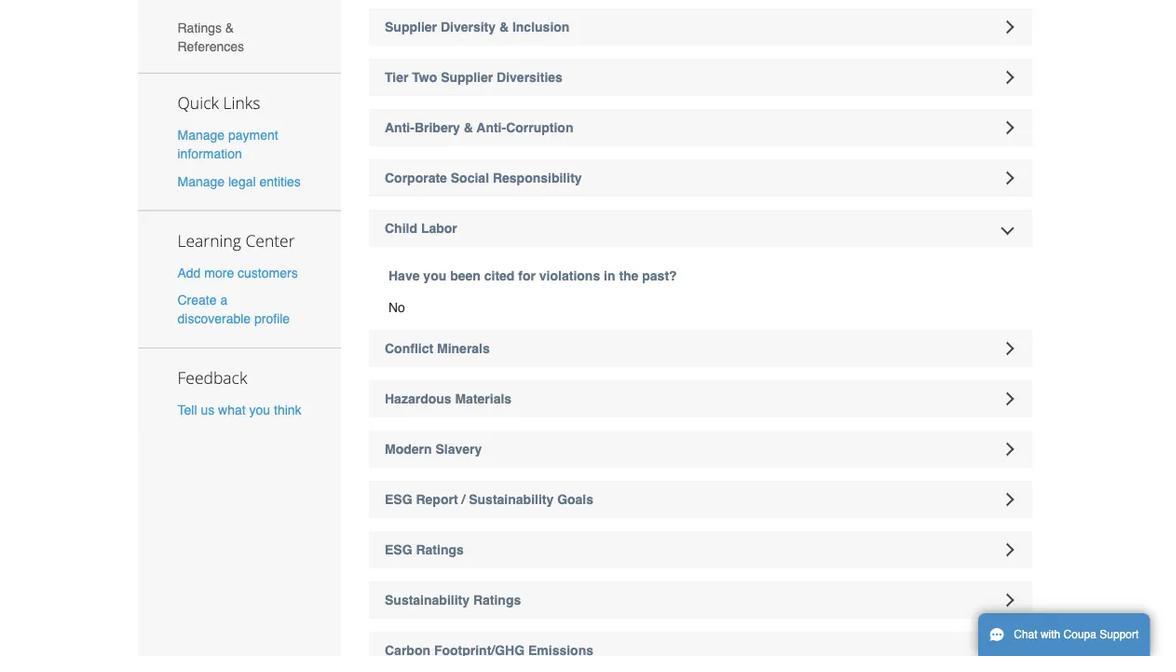 Task type: locate. For each thing, give the bounding box(es) containing it.
ratings
[[178, 20, 222, 35], [416, 542, 464, 557], [473, 593, 521, 608]]

manage for manage legal entities
[[178, 174, 225, 189]]

0 vertical spatial ratings
[[178, 20, 222, 35]]

child
[[385, 221, 417, 236]]

materials
[[455, 391, 512, 406]]

sustainability ratings button
[[369, 582, 1033, 619]]

supplier right two
[[441, 70, 493, 85]]

manage down the information
[[178, 174, 225, 189]]

you right 'what'
[[249, 402, 270, 417]]

1 anti- from the left
[[385, 120, 415, 135]]

diversity
[[441, 20, 496, 35]]

manage legal entities link
[[178, 174, 301, 189]]

tier
[[385, 70, 409, 85]]

1 horizontal spatial ratings
[[416, 542, 464, 557]]

entities
[[259, 174, 301, 189]]

manage up the information
[[178, 128, 225, 143]]

manage
[[178, 128, 225, 143], [178, 174, 225, 189]]

cited
[[484, 268, 515, 283]]

payment
[[228, 128, 278, 143]]

tier two supplier diversities
[[385, 70, 563, 85]]

legal
[[228, 174, 256, 189]]

sustainability
[[469, 492, 554, 507], [385, 593, 470, 608]]

2 horizontal spatial &
[[499, 20, 509, 35]]

1 horizontal spatial you
[[423, 268, 447, 283]]

have you been cited for violations in the past?
[[389, 268, 677, 283]]

manage inside manage payment information
[[178, 128, 225, 143]]

1 vertical spatial manage
[[178, 174, 225, 189]]

1 vertical spatial sustainability
[[385, 593, 470, 608]]

0 horizontal spatial ratings
[[178, 20, 222, 35]]

add more customers link
[[178, 265, 298, 280]]

sustainability right /
[[469, 492, 554, 507]]

corporate social responsibility
[[385, 171, 582, 186]]

0 vertical spatial supplier
[[385, 20, 437, 35]]

1 vertical spatial you
[[249, 402, 270, 417]]

esg ratings button
[[369, 531, 1033, 569]]

0 vertical spatial manage
[[178, 128, 225, 143]]

1 vertical spatial ratings
[[416, 542, 464, 557]]

tell
[[178, 402, 197, 417]]

0 vertical spatial sustainability
[[469, 492, 554, 507]]

past?
[[642, 268, 677, 283]]

esg ratings
[[385, 542, 464, 557]]

2 vertical spatial ratings
[[473, 593, 521, 608]]

bribery
[[415, 120, 460, 135]]

quick links
[[178, 92, 260, 114]]

&
[[499, 20, 509, 35], [225, 20, 234, 35], [464, 120, 473, 135]]

& inside dropdown button
[[499, 20, 509, 35]]

you left been
[[423, 268, 447, 283]]

esg report / sustainability goals
[[385, 492, 594, 507]]

anti- up corporate social responsibility
[[477, 120, 506, 135]]

tier two supplier diversities heading
[[369, 59, 1033, 96]]

ratings for esg
[[416, 542, 464, 557]]

supplier up two
[[385, 20, 437, 35]]

1 horizontal spatial supplier
[[441, 70, 493, 85]]

2 anti- from the left
[[477, 120, 506, 135]]

create
[[178, 292, 217, 307]]

chat with coupa support
[[1014, 628, 1139, 641]]

& right diversity
[[499, 20, 509, 35]]

0 vertical spatial esg
[[385, 492, 412, 507]]

esg inside heading
[[385, 542, 412, 557]]

esg for esg report / sustainability goals
[[385, 492, 412, 507]]

supplier inside tier two supplier diversities "dropdown button"
[[441, 70, 493, 85]]

anti- down tier
[[385, 120, 415, 135]]

hazardous materials
[[385, 391, 512, 406]]

us
[[201, 402, 215, 417]]

child labor button
[[369, 210, 1033, 247]]

child labor
[[385, 221, 457, 236]]

add
[[178, 265, 201, 280]]

manage payment information link
[[178, 128, 278, 161]]

esg up sustainability ratings
[[385, 542, 412, 557]]

ratings & references
[[178, 20, 244, 54]]

& up "references"
[[225, 20, 234, 35]]

& right bribery
[[464, 120, 473, 135]]

modern
[[385, 442, 432, 457]]

1 horizontal spatial &
[[464, 120, 473, 135]]

0 horizontal spatial supplier
[[385, 20, 437, 35]]

& inside dropdown button
[[464, 120, 473, 135]]

1 manage from the top
[[178, 128, 225, 143]]

sustainability inside heading
[[385, 593, 470, 608]]

references
[[178, 39, 244, 54]]

1 vertical spatial supplier
[[441, 70, 493, 85]]

diversities
[[497, 70, 563, 85]]

customers
[[238, 265, 298, 280]]

0 horizontal spatial &
[[225, 20, 234, 35]]

conflict
[[385, 341, 433, 356]]

in
[[604, 268, 616, 283]]

esg inside heading
[[385, 492, 412, 507]]

tier two supplier diversities button
[[369, 59, 1033, 96]]

slavery
[[436, 442, 482, 457]]

1 horizontal spatial anti-
[[477, 120, 506, 135]]

0 horizontal spatial anti-
[[385, 120, 415, 135]]

modern slavery button
[[369, 431, 1033, 468]]

0 vertical spatial you
[[423, 268, 447, 283]]

for
[[518, 268, 536, 283]]

ratings & references link
[[138, 9, 341, 64]]

esg left report
[[385, 492, 412, 507]]

heading
[[369, 632, 1033, 656]]

1 vertical spatial esg
[[385, 542, 412, 557]]

anti-
[[385, 120, 415, 135], [477, 120, 506, 135]]

manage payment information
[[178, 128, 278, 161]]

responsibility
[[493, 171, 582, 186]]

hazardous materials button
[[369, 380, 1033, 418]]

discoverable
[[178, 311, 251, 326]]

what
[[218, 402, 246, 417]]

minerals
[[437, 341, 490, 356]]

2 horizontal spatial ratings
[[473, 593, 521, 608]]

been
[[450, 268, 481, 283]]

0 horizontal spatial you
[[249, 402, 270, 417]]

modern slavery heading
[[369, 431, 1033, 468]]

2 manage from the top
[[178, 174, 225, 189]]

ratings inside ratings & references
[[178, 20, 222, 35]]

you inside button
[[249, 402, 270, 417]]

1 esg from the top
[[385, 492, 412, 507]]

child labor heading
[[369, 210, 1033, 247]]

sustainability down esg ratings
[[385, 593, 470, 608]]

/
[[462, 492, 465, 507]]

supplier
[[385, 20, 437, 35], [441, 70, 493, 85]]

you
[[423, 268, 447, 283], [249, 402, 270, 417]]

labor
[[421, 221, 457, 236]]

anti-bribery & anti-corruption button
[[369, 109, 1033, 146]]

2 esg from the top
[[385, 542, 412, 557]]



Task type: vqa. For each thing, say whether or not it's contained in the screenshot.
TWITTER
no



Task type: describe. For each thing, give the bounding box(es) containing it.
anti-bribery & anti-corruption
[[385, 120, 574, 135]]

information
[[178, 146, 242, 161]]

conflict minerals
[[385, 341, 490, 356]]

sustainability ratings heading
[[369, 582, 1033, 619]]

corruption
[[506, 120, 574, 135]]

esg report / sustainability goals button
[[369, 481, 1033, 518]]

manage legal entities
[[178, 174, 301, 189]]

tell us what you think
[[178, 402, 302, 417]]

& for supplier diversity & inclusion
[[499, 20, 509, 35]]

supplier inside 'supplier diversity & inclusion' dropdown button
[[385, 20, 437, 35]]

hazardous materials heading
[[369, 380, 1033, 418]]

create a discoverable profile link
[[178, 292, 290, 326]]

more
[[204, 265, 234, 280]]

tell us what you think button
[[178, 401, 302, 419]]

sustainability inside heading
[[469, 492, 554, 507]]

coupa
[[1064, 628, 1097, 641]]

goals
[[557, 492, 594, 507]]

a
[[220, 292, 228, 307]]

two
[[412, 70, 437, 85]]

sustainability ratings
[[385, 593, 521, 608]]

supplier diversity & inclusion button
[[369, 8, 1033, 46]]

think
[[274, 402, 302, 417]]

chat with coupa support button
[[979, 613, 1150, 656]]

report
[[416, 492, 458, 507]]

add more customers
[[178, 265, 298, 280]]

the
[[619, 268, 639, 283]]

links
[[223, 92, 260, 114]]

chat
[[1014, 628, 1038, 641]]

conflict minerals heading
[[369, 330, 1033, 367]]

quick
[[178, 92, 219, 114]]

no
[[389, 300, 405, 315]]

& for anti-bribery & anti-corruption
[[464, 120, 473, 135]]

& inside ratings & references
[[225, 20, 234, 35]]

learning center
[[178, 229, 295, 251]]

feedback
[[178, 366, 247, 388]]

esg for esg ratings
[[385, 542, 412, 557]]

ratings for sustainability
[[473, 593, 521, 608]]

create a discoverable profile
[[178, 292, 290, 326]]

esg ratings heading
[[369, 531, 1033, 569]]

center
[[246, 229, 295, 251]]

esg report / sustainability goals heading
[[369, 481, 1033, 518]]

corporate social responsibility heading
[[369, 159, 1033, 197]]

anti-bribery & anti-corruption heading
[[369, 109, 1033, 146]]

support
[[1100, 628, 1139, 641]]

with
[[1041, 628, 1061, 641]]

inclusion
[[512, 20, 570, 35]]

modern slavery
[[385, 442, 482, 457]]

hazardous
[[385, 391, 452, 406]]

have
[[389, 268, 420, 283]]

supplier diversity & inclusion
[[385, 20, 570, 35]]

profile
[[254, 311, 290, 326]]

conflict minerals button
[[369, 330, 1033, 367]]

learning
[[178, 229, 241, 251]]

corporate social responsibility button
[[369, 159, 1033, 197]]

supplier diversity & inclusion heading
[[369, 8, 1033, 46]]

manage for manage payment information
[[178, 128, 225, 143]]

social
[[451, 171, 489, 186]]

corporate
[[385, 171, 447, 186]]

violations
[[539, 268, 600, 283]]



